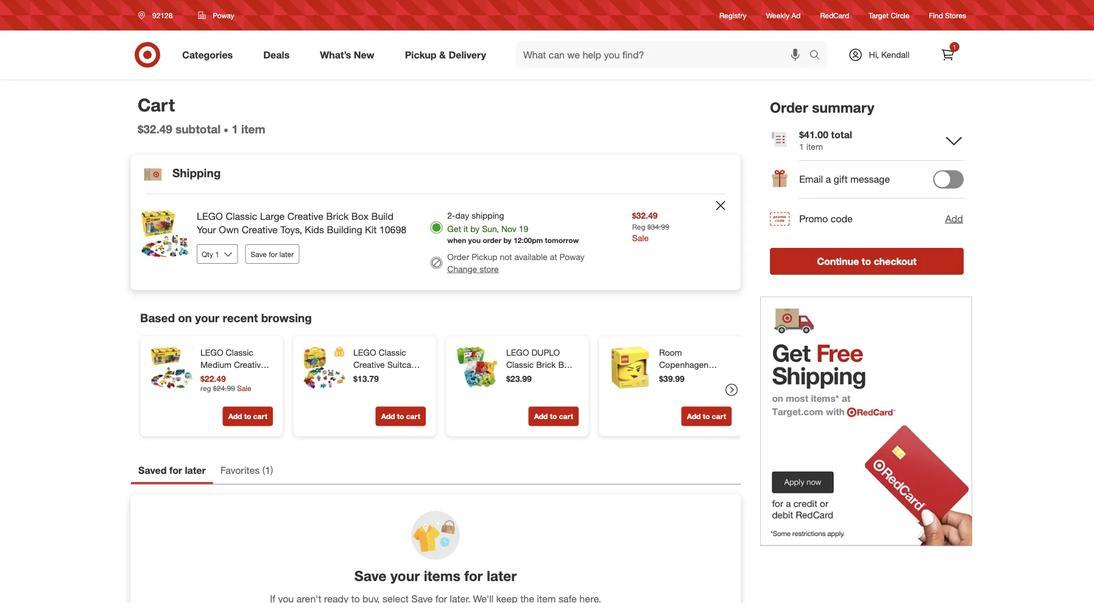 Task type: describe. For each thing, give the bounding box(es) containing it.
target circle link
[[869, 10, 910, 20]]

day
[[456, 210, 469, 221]]

get
[[447, 223, 461, 234]]

new
[[354, 49, 375, 61]]

none radio inside the cart item ready to fulfill group
[[430, 221, 443, 234]]

brick for lego classic large creative brick box build your own creative toys, kids building kit 10698
[[326, 210, 349, 222]]

hi, kendall
[[869, 49, 910, 60]]

favorites
[[220, 464, 260, 476]]

to for room copenhagen lego large 9 x 10 inch plastic storage head | winking
[[703, 412, 710, 421]]

sale for $22.49
[[237, 384, 251, 393]]

$39.99
[[659, 373, 685, 384]]

copenhagen
[[659, 359, 709, 370]]

shipping
[[472, 210, 504, 221]]

x
[[716, 371, 720, 382]]

pickup & delivery
[[405, 49, 486, 61]]

10698
[[379, 224, 407, 236]]

find
[[929, 11, 943, 20]]

$41.00 total 1 item
[[799, 128, 852, 152]]

poway inside dropdown button
[[213, 11, 234, 20]]

creative up toys
[[234, 359, 266, 370]]

box inside lego duplo classic brick box building set 10913
[[558, 359, 573, 370]]

92128 button
[[130, 4, 185, 26]]

lego duplo classic brick box building set 10913 link
[[506, 346, 576, 394]]

weekly
[[766, 11, 790, 20]]

creative down $24.99
[[200, 396, 232, 406]]

set
[[540, 371, 553, 382]]

$32.49 reg $34.99 sale
[[632, 210, 669, 243]]

continue
[[817, 255, 859, 267]]

ad
[[792, 11, 801, 20]]

redcard
[[820, 11, 849, 20]]

poway inside order pickup not available at poway change store
[[560, 251, 585, 262]]

not
[[500, 251, 512, 262]]

$24.99
[[213, 384, 235, 393]]

lego for lego classic large creative brick box build your own creative toys, kids building kit 10698
[[197, 210, 223, 222]]

large inside the lego classic large creative brick box build your own creative toys, kids building kit 10698
[[260, 210, 285, 222]]

creative down play,
[[220, 408, 251, 419]]

categories link
[[172, 41, 248, 68]]

room copenhagen lego large 9 x 10 inch plastic storage head | winking link
[[659, 346, 729, 419]]

order summary
[[770, 99, 875, 116]]

summary
[[812, 99, 875, 116]]

tomorrow
[[545, 236, 579, 245]]

sun,
[[482, 223, 499, 234]]

lego for lego classic medium creative brick box building toys for creative play, kids creative kit 10696
[[200, 347, 223, 358]]

box for lego classic medium creative brick box building toys for creative play, kids creative kit 10696
[[223, 371, 238, 382]]

add to cart button for lego classic creative suitcase 10713
[[376, 407, 426, 426]]

$13.79
[[353, 373, 379, 384]]

$32.49 subtotal
[[138, 122, 221, 136]]

you
[[468, 236, 481, 245]]

find stores link
[[929, 10, 966, 20]]

target
[[869, 11, 889, 20]]

What can we help you find? suggestions appear below search field
[[516, 41, 813, 68]]

$22.49 reg $24.99 sale
[[200, 373, 251, 393]]

duplo
[[532, 347, 560, 358]]

cart
[[138, 94, 175, 115]]

|
[[714, 396, 716, 406]]

your
[[197, 224, 216, 236]]

deals
[[263, 49, 290, 61]]

saved for later
[[138, 464, 206, 476]]

to inside continue to checkout button
[[862, 255, 871, 267]]

total
[[831, 128, 852, 140]]

$23.99
[[506, 373, 532, 384]]

19
[[519, 223, 528, 234]]

a
[[826, 173, 831, 185]]

it
[[464, 223, 468, 234]]

classic for creative
[[379, 347, 406, 358]]

available
[[515, 251, 548, 262]]

kendall
[[882, 49, 910, 60]]

later for save for later
[[280, 250, 294, 259]]

weekly ad
[[766, 11, 801, 20]]

items
[[424, 567, 461, 584]]

search button
[[804, 41, 833, 71]]

based on your recent browsing
[[140, 311, 312, 325]]

lego classic medium creative brick box building toys for creative play, kids creative kit 10696
[[200, 347, 266, 431]]

$22.49
[[200, 373, 226, 384]]

$34.99
[[648, 222, 669, 231]]

classic inside lego duplo classic brick box building set 10913
[[506, 359, 534, 370]]

cart inside button
[[253, 412, 268, 421]]

order
[[483, 236, 502, 245]]

for inside button
[[269, 250, 278, 259]]

1 item
[[232, 122, 265, 136]]

redcard link
[[820, 10, 849, 20]]

add to cart
[[228, 412, 268, 421]]

play,
[[234, 396, 252, 406]]

for right saved
[[169, 464, 182, 476]]

what's new link
[[310, 41, 390, 68]]

deals link
[[253, 41, 305, 68]]

email
[[799, 173, 823, 185]]

&
[[439, 49, 446, 61]]

room copenhagen lego large 9 x 10 inch plastic storage head | winking
[[659, 347, 720, 419]]

lego for lego classic creative suitcase 10713
[[353, 347, 376, 358]]

cart item ready to fulfill group
[[131, 195, 740, 290]]

delivery
[[449, 49, 486, 61]]

store
[[480, 263, 499, 274]]

what's new
[[320, 49, 375, 61]]

poway button
[[190, 4, 242, 26]]

save for later
[[251, 250, 294, 259]]

reg
[[632, 222, 645, 231]]

order pickup not available at poway change store
[[447, 251, 585, 274]]

target circle
[[869, 11, 910, 20]]

12:00pm
[[514, 236, 543, 245]]

$32.49 for reg
[[632, 210, 658, 221]]

save your items for later
[[355, 567, 517, 584]]



Task type: locate. For each thing, give the bounding box(es) containing it.
lego up medium
[[200, 347, 223, 358]]

cart inside $23.99 add to cart
[[559, 412, 573, 421]]

0 vertical spatial kids
[[305, 224, 324, 236]]

1 vertical spatial later
[[185, 464, 206, 476]]

classic up suitcase
[[379, 347, 406, 358]]

order up $41.00 in the right of the page
[[770, 99, 808, 116]]

0 vertical spatial kit
[[365, 224, 377, 236]]

kids
[[305, 224, 324, 236], [200, 408, 217, 419]]

4 cart from the left
[[712, 412, 726, 421]]

lego inside the lego classic large creative brick box build your own creative toys, kids building kit 10698
[[197, 210, 223, 222]]

nov
[[501, 223, 517, 234]]

brick left build
[[326, 210, 349, 222]]

your left items
[[391, 567, 420, 584]]

box inside the lego classic large creative brick box build your own creative toys, kids building kit 10698
[[351, 210, 369, 222]]

1 vertical spatial pickup
[[472, 251, 498, 262]]

0 vertical spatial pickup
[[405, 49, 437, 61]]

to down suitcase
[[397, 412, 404, 421]]

1 horizontal spatial poway
[[560, 251, 585, 262]]

kids right toys,
[[305, 224, 324, 236]]

to right continue
[[862, 255, 871, 267]]

lego inside lego classic medium creative brick box building toys for creative play, kids creative kit 10696
[[200, 347, 223, 358]]

classic inside lego classic creative suitcase 10713
[[379, 347, 406, 358]]

brick inside lego duplo classic brick box building set 10913
[[536, 359, 556, 370]]

10913
[[506, 384, 530, 394]]

continue to checkout
[[817, 255, 917, 267]]

recent
[[223, 311, 258, 325]]

cart for lego classic creative suitcase 10713
[[406, 412, 420, 421]]

0 horizontal spatial poway
[[213, 11, 234, 20]]

lego classic large creative brick box build your own creative toys, kids building kit 10698 image
[[141, 209, 190, 258]]

2 add to cart button from the left
[[376, 407, 426, 426]]

1 horizontal spatial your
[[391, 567, 420, 584]]

lego classic medium creative brick box building toys for creative play, kids creative kit 10696 image
[[151, 346, 193, 389], [151, 346, 193, 389]]

add to cart button for room copenhagen lego large 9 x 10 inch plastic storage head | winking
[[682, 407, 732, 426]]

change
[[447, 263, 477, 274]]

$32.49
[[138, 122, 172, 136], [632, 210, 658, 221]]

1 horizontal spatial save
[[355, 567, 387, 584]]

cart inside $39.99 add to cart
[[712, 412, 726, 421]]

kids up 10696
[[200, 408, 217, 419]]

1 horizontal spatial order
[[770, 99, 808, 116]]

later
[[280, 250, 294, 259], [185, 464, 206, 476], [487, 567, 517, 584]]

10
[[659, 384, 669, 394]]

1 vertical spatial kit
[[254, 408, 264, 419]]

add inside button
[[945, 213, 963, 224]]

creative up toys,
[[287, 210, 324, 222]]

0 vertical spatial by
[[471, 223, 480, 234]]

1 horizontal spatial sale
[[632, 232, 649, 243]]

when
[[447, 236, 466, 245]]

0 horizontal spatial later
[[185, 464, 206, 476]]

0 vertical spatial your
[[195, 311, 219, 325]]

brick
[[326, 210, 349, 222], [536, 359, 556, 370], [200, 371, 220, 382]]

1 down $41.00 in the right of the page
[[799, 141, 804, 152]]

0 horizontal spatial kids
[[200, 408, 217, 419]]

email a gift message
[[799, 173, 890, 185]]

0 vertical spatial order
[[770, 99, 808, 116]]

0 horizontal spatial sale
[[237, 384, 251, 393]]

building inside lego duplo classic brick box building set 10913
[[506, 371, 537, 382]]

room copenhagen lego large 9 x 10 inch plastic storage head | winking image
[[609, 346, 652, 389], [609, 346, 652, 389]]

$13.79 add to cart
[[353, 373, 420, 421]]

to inside $39.99 add to cart
[[703, 412, 710, 421]]

2 horizontal spatial later
[[487, 567, 517, 584]]

building inside lego classic medium creative brick box building toys for creative play, kids creative kit 10696
[[200, 384, 231, 394]]

for right items
[[464, 567, 483, 584]]

kids inside lego classic medium creative brick box building toys for creative play, kids creative kit 10696
[[200, 408, 217, 419]]

lego classic creative suitcase 10713 image
[[303, 346, 346, 389], [303, 346, 346, 389]]

cart inside "$13.79 add to cart"
[[406, 412, 420, 421]]

0 horizontal spatial kit
[[254, 408, 264, 419]]

subtotal
[[176, 122, 221, 136]]

lego inside room copenhagen lego large 9 x 10 inch plastic storage head | winking
[[659, 371, 682, 382]]

at
[[550, 251, 557, 262]]

4 add to cart button from the left
[[682, 407, 732, 426]]

later right items
[[487, 567, 517, 584]]

change store button
[[447, 263, 499, 275]]

10696
[[200, 420, 224, 431]]

box down duplo
[[558, 359, 573, 370]]

item
[[241, 122, 265, 136], [807, 141, 823, 152]]

item down $41.00 in the right of the page
[[807, 141, 823, 152]]

0 vertical spatial save
[[251, 250, 267, 259]]

0 vertical spatial poway
[[213, 11, 234, 20]]

box up $24.99
[[223, 371, 238, 382]]

1 horizontal spatial box
[[351, 210, 369, 222]]

large up plastic
[[685, 371, 706, 382]]

order for order pickup not available at poway change store
[[447, 251, 469, 262]]

kit for creative
[[254, 408, 264, 419]]

kids for creative
[[200, 408, 217, 419]]

2 vertical spatial brick
[[200, 371, 220, 382]]

$32.49 for subtotal
[[138, 122, 172, 136]]

pickup left "&" at the left top of page
[[405, 49, 437, 61]]

room
[[659, 347, 682, 358]]

0 vertical spatial large
[[260, 210, 285, 222]]

sale inside $22.49 reg $24.99 sale
[[237, 384, 251, 393]]

by down nov
[[504, 236, 512, 245]]

1 cart from the left
[[253, 412, 268, 421]]

brick up set
[[536, 359, 556, 370]]

on
[[178, 311, 192, 325]]

lego up '10'
[[659, 371, 682, 382]]

item right subtotal at top left
[[241, 122, 265, 136]]

shipping
[[172, 166, 221, 180]]

0 horizontal spatial brick
[[200, 371, 220, 382]]

to down play,
[[244, 412, 251, 421]]

search
[[804, 50, 833, 62]]

2 horizontal spatial brick
[[536, 359, 556, 370]]

save for save your items for later
[[355, 567, 387, 584]]

kit inside the lego classic large creative brick box build your own creative toys, kids building kit 10698
[[365, 224, 377, 236]]

save
[[251, 250, 267, 259], [355, 567, 387, 584]]

kit for building
[[365, 224, 377, 236]]

pickup & delivery link
[[395, 41, 502, 68]]

0 vertical spatial box
[[351, 210, 369, 222]]

0 horizontal spatial building
[[200, 384, 231, 394]]

brick up reg
[[200, 371, 220, 382]]

promo
[[799, 213, 828, 224]]

large up toys,
[[260, 210, 285, 222]]

1 vertical spatial brick
[[536, 359, 556, 370]]

1 vertical spatial save
[[355, 567, 387, 584]]

1 horizontal spatial kids
[[305, 224, 324, 236]]

to down the head
[[703, 412, 710, 421]]

0 vertical spatial later
[[280, 250, 294, 259]]

later right saved
[[185, 464, 206, 476]]

2-
[[447, 210, 456, 221]]

add to cart button
[[223, 407, 273, 426], [376, 407, 426, 426], [529, 407, 579, 426], [682, 407, 732, 426]]

item inside $41.00 total 1 item
[[807, 141, 823, 152]]

1 horizontal spatial kit
[[365, 224, 377, 236]]

1 link
[[935, 41, 962, 68]]

to inside $23.99 add to cart
[[550, 412, 557, 421]]

9
[[709, 371, 713, 382]]

0 vertical spatial brick
[[326, 210, 349, 222]]

toys,
[[280, 224, 302, 236]]

add for lego duplo classic brick box building set 10913
[[534, 412, 548, 421]]

brick for lego classic medium creative brick box building toys for creative play, kids creative kit 10696
[[200, 371, 220, 382]]

your
[[195, 311, 219, 325], [391, 567, 420, 584]]

lego
[[197, 210, 223, 222], [200, 347, 223, 358], [353, 347, 376, 358], [506, 347, 529, 358], [659, 371, 682, 382]]

1 horizontal spatial by
[[504, 236, 512, 245]]

lego duplo classic brick box building set 10913
[[506, 347, 573, 394]]

get free shipping on hundreds of thousands of items* with target redcard. apply now for a credit or debit redcard. *some restrictions apply. image
[[760, 297, 973, 546]]

add to cart button down set
[[529, 407, 579, 426]]

creative up the 10713 on the left bottom of page
[[353, 359, 385, 370]]

2 cart from the left
[[406, 412, 420, 421]]

2 vertical spatial building
[[200, 384, 231, 394]]

kids for building
[[305, 224, 324, 236]]

save inside button
[[251, 250, 267, 259]]

kids inside the lego classic large creative brick box build your own creative toys, kids building kit 10698
[[305, 224, 324, 236]]

0 vertical spatial item
[[241, 122, 265, 136]]

order up change on the left top of the page
[[447, 251, 469, 262]]

lego up $23.99
[[506, 347, 529, 358]]

to for lego classic creative suitcase 10713
[[397, 412, 404, 421]]

for inside lego classic medium creative brick box building toys for creative play, kids creative kit 10696
[[253, 384, 263, 394]]

box
[[351, 210, 369, 222], [558, 359, 573, 370], [223, 371, 238, 382]]

1 vertical spatial item
[[807, 141, 823, 152]]

categories
[[182, 49, 233, 61]]

1 right subtotal at top left
[[232, 122, 238, 136]]

lego for lego duplo classic brick box building set 10913
[[506, 347, 529, 358]]

1 vertical spatial sale
[[237, 384, 251, 393]]

add inside $23.99 add to cart
[[534, 412, 548, 421]]

order inside order pickup not available at poway change store
[[447, 251, 469, 262]]

1 down stores
[[953, 43, 957, 51]]

1 horizontal spatial brick
[[326, 210, 349, 222]]

pickup
[[405, 49, 437, 61], [472, 251, 498, 262]]

lego classic medium creative brick box building toys for creative play, kids creative kit 10696 link
[[200, 346, 271, 431]]

not available radio
[[430, 257, 443, 269]]

0 horizontal spatial save
[[251, 250, 267, 259]]

add to cart button for lego classic medium creative brick box building toys for creative play, kids creative kit 10696
[[223, 407, 273, 426]]

$32.49 inside $32.49 reg $34.99 sale
[[632, 210, 658, 221]]

cart
[[253, 412, 268, 421], [406, 412, 420, 421], [559, 412, 573, 421], [712, 412, 726, 421]]

add to cart button down the head
[[682, 407, 732, 426]]

1 vertical spatial building
[[506, 371, 537, 382]]

1 vertical spatial order
[[447, 251, 469, 262]]

2-day shipping get it by sun, nov 19 when you order by 12:00pm tomorrow
[[447, 210, 579, 245]]

classic for large
[[226, 210, 257, 222]]

poway
[[213, 11, 234, 20], [560, 251, 585, 262]]

box left build
[[351, 210, 369, 222]]

cart for lego duplo classic brick box building set 10913
[[559, 412, 573, 421]]

brick inside the lego classic large creative brick box build your own creative toys, kids building kit 10698
[[326, 210, 349, 222]]

hi,
[[869, 49, 879, 60]]

2 horizontal spatial box
[[558, 359, 573, 370]]

1 horizontal spatial large
[[685, 371, 706, 382]]

creative up save for later button
[[242, 224, 278, 236]]

sale up play,
[[237, 384, 251, 393]]

(
[[262, 464, 265, 476]]

kit inside lego classic medium creative brick box building toys for creative play, kids creative kit 10696
[[254, 408, 264, 419]]

classic inside lego classic medium creative brick box building toys for creative play, kids creative kit 10696
[[226, 347, 253, 358]]

lego up the 10713 on the left bottom of page
[[353, 347, 376, 358]]

add for room copenhagen lego large 9 x 10 inch plastic storage head | winking
[[687, 412, 701, 421]]

3 cart from the left
[[559, 412, 573, 421]]

save for save for later
[[251, 250, 267, 259]]

by right it
[[471, 223, 480, 234]]

1 horizontal spatial $32.49
[[632, 210, 658, 221]]

1 horizontal spatial item
[[807, 141, 823, 152]]

2 horizontal spatial building
[[506, 371, 537, 382]]

$32.49 down cart
[[138, 122, 172, 136]]

add for lego classic creative suitcase 10713
[[381, 412, 395, 421]]

large inside room copenhagen lego large 9 x 10 inch plastic storage head | winking
[[685, 371, 706, 382]]

lego up your
[[197, 210, 223, 222]]

checkout
[[874, 255, 917, 267]]

to inside 'add to cart' button
[[244, 412, 251, 421]]

saved
[[138, 464, 167, 476]]

toys
[[234, 384, 251, 394]]

classic up medium
[[226, 347, 253, 358]]

head
[[691, 396, 712, 406]]

0 horizontal spatial box
[[223, 371, 238, 382]]

to for lego duplo classic brick box building set 10913
[[550, 412, 557, 421]]

$23.99 add to cart
[[506, 373, 573, 421]]

to
[[862, 255, 871, 267], [244, 412, 251, 421], [397, 412, 404, 421], [550, 412, 557, 421], [703, 412, 710, 421]]

add inside "$13.79 add to cart"
[[381, 412, 395, 421]]

later for saved for later
[[185, 464, 206, 476]]

for down the lego classic large creative brick box build your own creative toys, kids building kit 10698
[[269, 250, 278, 259]]

circle
[[891, 11, 910, 20]]

pickup inside order pickup not available at poway change store
[[472, 251, 498, 262]]

classic inside the lego classic large creative brick box build your own creative toys, kids building kit 10698
[[226, 210, 257, 222]]

storage
[[659, 396, 689, 406]]

cart for room copenhagen lego large 9 x 10 inch plastic storage head | winking
[[712, 412, 726, 421]]

1 horizontal spatial pickup
[[472, 251, 498, 262]]

1 inside $41.00 total 1 item
[[799, 141, 804, 152]]

2 vertical spatial box
[[223, 371, 238, 382]]

build
[[371, 210, 394, 222]]

medium
[[200, 359, 232, 370]]

$39.99 add to cart
[[659, 373, 726, 421]]

0 horizontal spatial item
[[241, 122, 265, 136]]

$32.49 up 'reg'
[[632, 210, 658, 221]]

1 horizontal spatial later
[[280, 250, 294, 259]]

0 horizontal spatial order
[[447, 251, 469, 262]]

by
[[471, 223, 480, 234], [504, 236, 512, 245]]

poway right at
[[560, 251, 585, 262]]

1
[[953, 43, 957, 51], [232, 122, 238, 136], [799, 141, 804, 152], [265, 464, 270, 476]]

92128
[[152, 11, 173, 20]]

0 horizontal spatial large
[[260, 210, 285, 222]]

based
[[140, 311, 175, 325]]

1 vertical spatial kids
[[200, 408, 217, 419]]

your right on
[[195, 311, 219, 325]]

None radio
[[430, 221, 443, 234]]

3 add to cart button from the left
[[529, 407, 579, 426]]

browsing
[[261, 311, 312, 325]]

lego classic large creative brick box build your own creative toys, kids building kit 10698
[[197, 210, 407, 236]]

sale down 'reg'
[[632, 232, 649, 243]]

0 vertical spatial $32.49
[[138, 122, 172, 136]]

0 horizontal spatial $32.49
[[138, 122, 172, 136]]

inch
[[671, 384, 687, 394]]

add inside $39.99 add to cart
[[687, 412, 701, 421]]

1 vertical spatial poway
[[560, 251, 585, 262]]

sale for $32.49
[[632, 232, 649, 243]]

1 vertical spatial large
[[685, 371, 706, 382]]

winking
[[659, 408, 690, 419]]

2 vertical spatial later
[[487, 567, 517, 584]]

what's
[[320, 49, 351, 61]]

sale inside $32.49 reg $34.99 sale
[[632, 232, 649, 243]]

1 horizontal spatial building
[[327, 224, 362, 236]]

add to cart button down play,
[[223, 407, 273, 426]]

for right toys
[[253, 384, 263, 394]]

lego inside lego classic creative suitcase 10713
[[353, 347, 376, 358]]

0 vertical spatial sale
[[632, 232, 649, 243]]

lego classic creative suitcase 10713 link
[[353, 346, 423, 382]]

registry
[[720, 11, 747, 20]]

later inside button
[[280, 250, 294, 259]]

box for lego classic large creative brick box build your own creative toys, kids building kit 10698
[[351, 210, 369, 222]]

lego classic large creative brick box build your own creative toys, kids building kit 10698 link
[[197, 209, 411, 237]]

order
[[770, 99, 808, 116], [447, 251, 469, 262]]

0 horizontal spatial by
[[471, 223, 480, 234]]

1 vertical spatial $32.49
[[632, 210, 658, 221]]

classic for medium
[[226, 347, 253, 358]]

0 vertical spatial building
[[327, 224, 362, 236]]

0 horizontal spatial your
[[195, 311, 219, 325]]

1 vertical spatial box
[[558, 359, 573, 370]]

add to cart button for lego duplo classic brick box building set 10913
[[529, 407, 579, 426]]

box inside lego classic medium creative brick box building toys for creative play, kids creative kit 10696
[[223, 371, 238, 382]]

10713
[[353, 371, 377, 382]]

to inside "$13.79 add to cart"
[[397, 412, 404, 421]]

continue to checkout button
[[770, 248, 964, 275]]

to down set
[[550, 412, 557, 421]]

lego inside lego duplo classic brick box building set 10913
[[506, 347, 529, 358]]

building inside the lego classic large creative brick box build your own creative toys, kids building kit 10698
[[327, 224, 362, 236]]

brick inside lego classic medium creative brick box building toys for creative play, kids creative kit 10696
[[200, 371, 220, 382]]

suitcase
[[387, 359, 420, 370]]

pickup up store
[[472, 251, 498, 262]]

lego duplo classic brick box building set 10913 image
[[456, 346, 499, 389], [456, 346, 499, 389]]

1 vertical spatial by
[[504, 236, 512, 245]]

classic up $23.99
[[506, 359, 534, 370]]

poway up categories link
[[213, 11, 234, 20]]

1 right favorites
[[265, 464, 270, 476]]

1 add to cart button from the left
[[223, 407, 273, 426]]

later down toys,
[[280, 250, 294, 259]]

classic up own
[[226, 210, 257, 222]]

0 horizontal spatial pickup
[[405, 49, 437, 61]]

1 vertical spatial your
[[391, 567, 420, 584]]

creative inside lego classic creative suitcase 10713
[[353, 359, 385, 370]]

order for order summary
[[770, 99, 808, 116]]

add to cart button down $13.79
[[376, 407, 426, 426]]



Task type: vqa. For each thing, say whether or not it's contained in the screenshot.
the bottommost HANUKKAH
no



